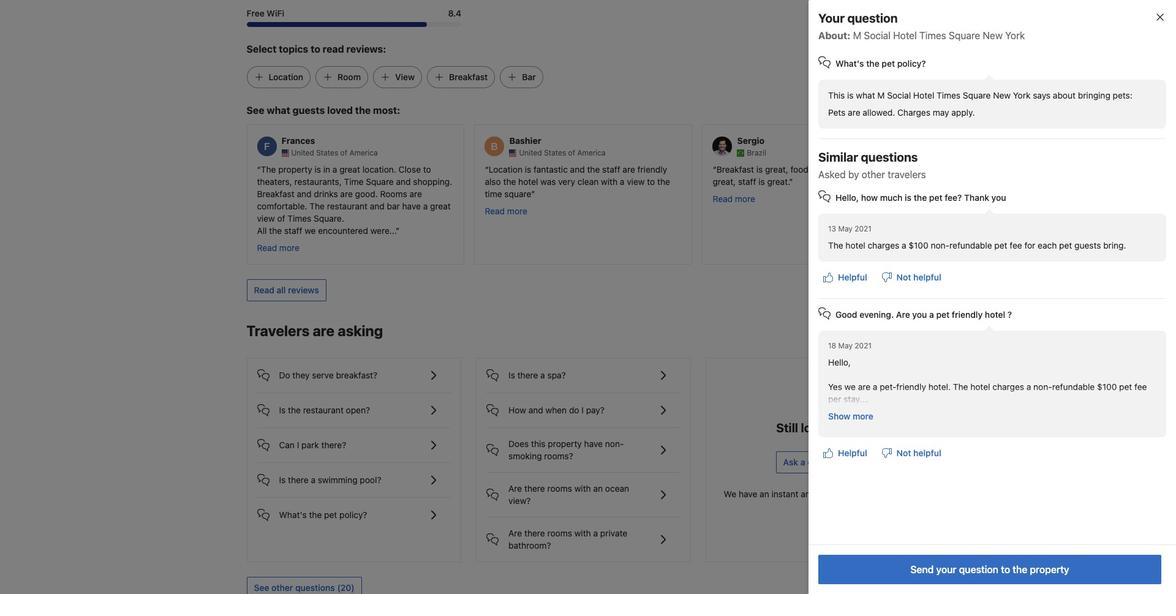 Task type: vqa. For each thing, say whether or not it's contained in the screenshot.
like
no



Task type: describe. For each thing, give the bounding box(es) containing it.
have inside " the property is in a great location. close to theaters, restaurants, time square and shopping. breakfast and drinks are good. rooms are comfortable. the restaurant and bar have a great view of times square. all the staff we encountered were...
[[402, 201, 421, 211]]

united for is
[[519, 148, 542, 157]]

helpful for hello,
[[838, 272, 868, 283]]

is the restaurant open? button
[[257, 393, 451, 418]]

read more button for the property is in a great location. close to theaters, restaurants, time square and shopping. breakfast and drinks are good. rooms are comfortable. the restaurant and bar have a great view of times square. all the staff we encountered were...
[[257, 242, 300, 254]]

restaurants,
[[295, 176, 342, 187]]

breakfast inside " breakfast is great, food is great, location is great, staff is great.
[[717, 164, 754, 174]]

" for time
[[396, 225, 400, 236]]

is for is the restaurant open?
[[279, 405, 286, 415]]

close
[[399, 164, 421, 174]]

and down close
[[396, 176, 411, 187]]

travelers are asking
[[247, 322, 383, 339]]

hotel inside " location is fantastic and the staff are friendly also the hotel was very clean with a view to the time square
[[519, 176, 538, 187]]

this is a carousel with rotating slides. it displays featured reviews of the property. use the next and previous buttons to navigate. region
[[237, 119, 931, 269]]

there for are there rooms with a private bathroom?
[[525, 528, 545, 539]]

and left bar on the top left of page
[[370, 201, 385, 211]]

the up the theaters,
[[261, 164, 276, 174]]

0 vertical spatial refundable
[[950, 240, 993, 251]]

property inside button
[[1031, 564, 1070, 576]]

0 horizontal spatial location
[[269, 72, 304, 82]]

good.
[[355, 189, 378, 199]]

question for send your question to the property
[[960, 564, 999, 576]]

clean
[[578, 176, 599, 187]]

is there a swimming pool? button
[[257, 463, 451, 488]]

united states of america image for frances
[[282, 149, 289, 157]]

show
[[829, 411, 851, 422]]

thank inside hello, yes we are a pet-friendly hotel. the hotel charges a non-refundable $100 pet fee per stay. thank you!
[[829, 419, 853, 429]]

does this property have non- smoking rooms?
[[509, 439, 624, 461]]

fee?
[[945, 192, 963, 203]]

theaters,
[[257, 176, 292, 187]]

hello, yes we are a pet-friendly hotel. the hotel charges a non-refundable $100 pet fee per stay. thank you!
[[829, 357, 1148, 429]]

pets are allowed. charges may apply.
[[829, 107, 975, 118]]

not helpful for you
[[897, 448, 942, 458]]

bashier
[[510, 135, 542, 146]]

bathroom?
[[509, 540, 551, 551]]

we inside hello, yes we are a pet-friendly hotel. the hotel charges a non-refundable $100 pet fee per stay. thank you!
[[845, 382, 856, 392]]

are for are there rooms with a private bathroom?
[[509, 528, 522, 539]]

for inside your question dialog
[[1025, 240, 1036, 251]]

rooms?
[[545, 451, 574, 461]]

drinks
[[314, 189, 338, 199]]

most
[[842, 489, 862, 499]]

is down brazil
[[757, 164, 763, 174]]

helpful for a
[[914, 448, 942, 458]]

read inside button
[[254, 285, 275, 295]]

what's inside button
[[279, 510, 307, 520]]

is there a spa?
[[509, 370, 566, 380]]

united states of america for and
[[519, 148, 606, 157]]

i inside can i park there? button
[[297, 440, 299, 450]]

restaurant inside button
[[303, 405, 344, 415]]

1 horizontal spatial great,
[[766, 164, 789, 174]]

have inside does this property have non- smoking rooms?
[[584, 439, 603, 449]]

other inside the similar questions asked by other travelers
[[862, 169, 886, 180]]

about
[[1054, 90, 1076, 101]]

0 horizontal spatial great,
[[713, 176, 736, 187]]

travelers
[[247, 322, 310, 339]]

restaurant inside " the property is in a great location. close to theaters, restaurants, time square and shopping. breakfast and drinks are good. rooms are comfortable. the restaurant and bar have a great view of times square. all the staff we encountered were...
[[327, 201, 368, 211]]

hotel for question
[[894, 30, 917, 41]]

there for are there rooms with an ocean view?
[[525, 483, 545, 494]]

are inside hello, yes we are a pet-friendly hotel. the hotel charges a non-refundable $100 pet fee per stay. thank you!
[[859, 382, 871, 392]]

see for see other questions (20)
[[254, 583, 269, 593]]

also
[[485, 176, 501, 187]]

staff inside " breakfast is great, food is great, location is great, staff is great.
[[739, 176, 757, 187]]

what's inside your question dialog
[[836, 58, 865, 69]]

0 vertical spatial charges
[[868, 240, 900, 251]]

what's the pet policy? inside button
[[279, 510, 367, 520]]

can i park there?
[[279, 440, 346, 450]]

questions inside button
[[295, 583, 335, 593]]

evening.
[[860, 310, 894, 320]]

were...
[[371, 225, 396, 236]]

brazil image
[[738, 149, 745, 157]]

1 horizontal spatial you
[[992, 192, 1007, 203]]

can i park there? button
[[257, 428, 451, 453]]

is left 'great.'
[[759, 176, 765, 187]]

social for question
[[864, 30, 891, 41]]

of for in
[[341, 148, 348, 157]]

read
[[323, 44, 344, 55]]

to inside " the property is in a great location. close to theaters, restaurants, time square and shopping. breakfast and drinks are good. rooms are comfortable. the restaurant and bar have a great view of times square. all the staff we encountered were...
[[423, 164, 431, 174]]

0 vertical spatial for
[[876, 9, 886, 18]]

read for " location is fantastic and the staff are friendly also the hotel was very clean with a view to the time square
[[485, 206, 505, 216]]

york for is
[[1014, 90, 1031, 101]]

?
[[1008, 310, 1013, 320]]

0 horizontal spatial guests
[[293, 105, 325, 116]]

are there rooms with a private bathroom?
[[509, 528, 628, 551]]

" for great.
[[790, 176, 793, 187]]

how
[[862, 192, 878, 203]]

18
[[829, 341, 837, 351]]

pet-
[[880, 382, 897, 392]]

a inside ask a question button
[[801, 457, 806, 467]]

instant
[[772, 489, 799, 499]]

see for see what guests loved the most:
[[247, 105, 265, 116]]

helpful button for hello, how much is the pet fee? thank you
[[819, 267, 873, 289]]

room
[[338, 72, 361, 82]]

is there a swimming pool?
[[279, 475, 382, 485]]

charges
[[898, 107, 931, 118]]

similar questions asked by other travelers
[[819, 150, 927, 180]]

and down restaurants,
[[297, 189, 312, 199]]

read for " breakfast is great, food is great, location is great, staff is great.
[[713, 193, 733, 204]]

may for good evening. are you a pet friendly hotel ?
[[839, 341, 853, 351]]

hotel.
[[929, 382, 951, 392]]

square inside " the property is in a great location. close to theaters, restaurants, time square and shopping. breakfast and drinks are good. rooms are comfortable. the restaurant and bar have a great view of times square. all the staff we encountered were...
[[366, 176, 394, 187]]

much
[[881, 192, 903, 203]]

bar
[[522, 72, 536, 82]]

times inside " the property is in a great location. close to theaters, restaurants, time square and shopping. breakfast and drinks are good. rooms are comfortable. the restaurant and bar have a great view of times square. all the staff we encountered were...
[[288, 213, 312, 224]]

your question about: m social hotel times square new york
[[819, 11, 1026, 41]]

property for is
[[278, 164, 312, 174]]

comfortable.
[[257, 201, 307, 211]]

reviews:
[[347, 44, 386, 55]]

ask a question
[[784, 457, 843, 467]]

a inside is there a swimming pool? button
[[311, 475, 316, 485]]

allowed.
[[863, 107, 896, 118]]

this
[[829, 90, 845, 101]]

states for bashier
[[544, 148, 566, 157]]

1 horizontal spatial breakfast
[[449, 72, 488, 82]]

about:
[[819, 30, 851, 41]]

guests inside your question dialog
[[1075, 240, 1102, 251]]

with inside " location is fantastic and the staff are friendly also the hotel was very clean with a view to the time square
[[601, 176, 618, 187]]

view inside " the property is in a great location. close to theaters, restaurants, time square and shopping. breakfast and drinks are good. rooms are comfortable. the restaurant and bar have a great view of times square. all the staff we encountered were...
[[257, 213, 275, 224]]

show more
[[829, 411, 874, 422]]

how and when do i pay?
[[509, 405, 605, 415]]

18 may 2021
[[829, 341, 872, 351]]

location
[[845, 164, 877, 174]]

0 horizontal spatial what
[[267, 105, 290, 116]]

the inside button
[[309, 510, 322, 520]]

1 vertical spatial great
[[430, 201, 451, 211]]

do they serve breakfast?
[[279, 370, 378, 380]]

2 horizontal spatial great,
[[820, 164, 843, 174]]

swimming
[[318, 475, 358, 485]]

they
[[293, 370, 310, 380]]

a inside " location is fantastic and the staff are friendly also the hotel was very clean with a view to the time square
[[620, 176, 625, 187]]

breakfast?
[[336, 370, 378, 380]]

answer
[[801, 489, 829, 499]]

location inside " location is fantastic and the staff are friendly also the hotel was very clean with a view to the time square
[[489, 164, 523, 174]]

friendly inside " location is fantastic and the staff are friendly also the hotel was very clean with a view to the time square
[[638, 164, 668, 174]]

similar
[[819, 150, 859, 164]]

wifi
[[267, 8, 284, 18]]

encountered
[[318, 225, 368, 236]]

staff inside " the property is in a great location. close to theaters, restaurants, time square and shopping. breakfast and drinks are good. rooms are comfortable. the restaurant and bar have a great view of times square. all the staff we encountered were...
[[284, 225, 302, 236]]

the inside hello, yes we are a pet-friendly hotel. the hotel charges a non-refundable $100 pet fee per stay. thank you!
[[954, 382, 969, 392]]

see other questions (20)
[[254, 583, 355, 593]]

see other questions (20) button
[[247, 577, 362, 595]]

questions inside the similar questions asked by other travelers
[[861, 150, 918, 164]]

square
[[505, 189, 532, 199]]

good
[[836, 310, 858, 320]]

2 horizontal spatial have
[[739, 489, 758, 499]]

asking
[[338, 322, 383, 339]]

square for question
[[949, 30, 981, 41]]

topics
[[279, 44, 308, 55]]

ask
[[784, 457, 799, 467]]

states for frances
[[316, 148, 338, 157]]

times for question
[[920, 30, 947, 41]]

and inside " location is fantastic and the staff are friendly also the hotel was very clean with a view to the time square
[[570, 164, 585, 174]]

what inside your question dialog
[[856, 90, 876, 101]]

says
[[1033, 90, 1051, 101]]

" breakfast is great, food is great, location is great, staff is great.
[[713, 164, 886, 187]]

m for question
[[854, 30, 862, 41]]

see what guests loved the most:
[[247, 105, 400, 116]]

are inside " location is fantastic and the staff are friendly also the hotel was very clean with a view to the time square
[[623, 164, 635, 174]]

spa?
[[548, 370, 566, 380]]

fee inside hello, yes we are a pet-friendly hotel. the hotel charges a non-refundable $100 pet fee per stay. thank you!
[[1135, 382, 1148, 392]]

policy? inside button
[[340, 510, 367, 520]]

we have an instant answer to most questions
[[724, 489, 903, 499]]

not for are
[[897, 448, 912, 458]]

yes
[[829, 382, 843, 392]]

more inside show more button
[[853, 411, 874, 422]]

what's the pet policy? button
[[257, 498, 451, 523]]

hotel left ?
[[986, 310, 1006, 320]]

view
[[395, 72, 415, 82]]

we inside " the property is in a great location. close to theaters, restaurants, time square and shopping. breakfast and drinks are good. rooms are comfortable. the restaurant and bar have a great view of times square. all the staff we encountered were...
[[305, 225, 316, 236]]

m for is
[[878, 90, 885, 101]]

0 vertical spatial thank
[[965, 192, 990, 203]]

1 horizontal spatial an
[[760, 489, 770, 499]]

hotel for is
[[914, 90, 935, 101]]

read more button for breakfast is great, food is great, location is great, staff is great.
[[713, 193, 756, 205]]

location.
[[363, 164, 396, 174]]

time
[[344, 176, 364, 187]]

reviews
[[288, 285, 319, 295]]

1 vertical spatial you
[[913, 310, 928, 320]]

high
[[837, 9, 853, 18]]

8.4
[[448, 8, 462, 18]]

time
[[485, 189, 502, 199]]

is right this
[[848, 90, 854, 101]]

there for is there a swimming pool?
[[288, 475, 309, 485]]

read more for " the property is in a great location. close to theaters, restaurants, time square and shopping. breakfast and drinks are good. rooms are comfortable. the restaurant and bar have a great view of times square. all the staff we encountered were...
[[257, 243, 300, 253]]



Task type: locate. For each thing, give the bounding box(es) containing it.
3 " from the left
[[713, 164, 717, 174]]

2 united from the left
[[519, 148, 542, 157]]

hotel up charges
[[914, 90, 935, 101]]

1 united states of america image from the left
[[282, 149, 289, 157]]

0 vertical spatial i
[[582, 405, 584, 415]]

your
[[819, 11, 845, 25]]

2 vertical spatial times
[[288, 213, 312, 224]]

helpful for the
[[914, 272, 942, 283]]

all
[[277, 285, 286, 295]]

1 vertical spatial property
[[548, 439, 582, 449]]

bring.
[[1104, 240, 1127, 251]]

question inside your question about: m social hotel times square new york
[[848, 11, 898, 25]]

select topics to read reviews:
[[247, 44, 386, 55]]

ask a question button
[[776, 452, 850, 474]]

the inside " the property is in a great location. close to theaters, restaurants, time square and shopping. breakfast and drinks are good. rooms are comfortable. the restaurant and bar have a great view of times square. all the staff we encountered were...
[[269, 225, 282, 236]]

2 states from the left
[[544, 148, 566, 157]]

there for is there a spa?
[[518, 370, 538, 380]]

0 horizontal spatial have
[[402, 201, 421, 211]]

1 vertical spatial view
[[257, 213, 275, 224]]

still looking?
[[777, 421, 850, 435]]

13 may 2021
[[829, 224, 872, 234]]

hello, down 18
[[829, 357, 851, 368]]

there left spa?
[[518, 370, 538, 380]]

other
[[862, 169, 886, 180], [272, 583, 293, 593]]

0 horizontal spatial america
[[350, 148, 378, 157]]

times down comfortable.
[[288, 213, 312, 224]]

social for is
[[888, 90, 911, 101]]

0 vertical spatial have
[[402, 201, 421, 211]]

property inside does this property have non- smoking rooms?
[[548, 439, 582, 449]]

new for is
[[994, 90, 1011, 101]]

times inside your question about: m social hotel times square new york
[[920, 30, 947, 41]]

read more down 'brazil' icon
[[713, 193, 756, 204]]

ocean
[[606, 483, 630, 494]]

policy? down your question about: m social hotel times square new york
[[898, 58, 926, 69]]

a inside 'are there rooms with a private bathroom?'
[[594, 528, 598, 539]]

is for is there a spa?
[[509, 370, 515, 380]]

breakfast inside " the property is in a great location. close to theaters, restaurants, time square and shopping. breakfast and drinks are good. rooms are comfortable. the restaurant and bar have a great view of times square. all the staff we encountered were...
[[257, 189, 295, 199]]

for left 'each' at the top
[[1025, 240, 1036, 251]]

1 vertical spatial refundable
[[1053, 382, 1095, 392]]

are up bathroom?
[[509, 528, 522, 539]]

see for see availability
[[853, 326, 869, 337]]

square inside your question about: m social hotel times square new york
[[949, 30, 981, 41]]

other inside button
[[272, 583, 293, 593]]

0 horizontal spatial breakfast
[[257, 189, 295, 199]]

1 vertical spatial fee
[[1135, 382, 1148, 392]]

to
[[311, 44, 320, 55], [423, 164, 431, 174], [647, 176, 655, 187], [832, 489, 840, 499], [1002, 564, 1011, 576]]

1 vertical spatial what's the pet policy?
[[279, 510, 367, 520]]

hotel inside hello, yes we are a pet-friendly hotel. the hotel charges a non-refundable $100 pet fee per stay. thank you!
[[971, 382, 991, 392]]

united states of america for in
[[291, 148, 378, 157]]

2 vertical spatial see
[[254, 583, 269, 593]]

0 vertical spatial is
[[509, 370, 515, 380]]

more down stay.
[[853, 411, 874, 422]]

2 united states of america image from the left
[[510, 149, 517, 157]]

0 vertical spatial other
[[862, 169, 886, 180]]

select
[[247, 44, 277, 55]]

hello, inside hello, yes we are a pet-friendly hotel. the hotel charges a non-refundable $100 pet fee per stay. thank you!
[[829, 357, 851, 368]]

m up allowed.
[[878, 90, 885, 101]]

0 vertical spatial $100
[[909, 240, 929, 251]]

read more down all
[[257, 243, 300, 253]]

what's down about:
[[836, 58, 865, 69]]

view
[[627, 176, 645, 187], [257, 213, 275, 224]]

charges
[[868, 240, 900, 251], [993, 382, 1025, 392]]

is left in
[[315, 164, 321, 174]]

charges inside hello, yes we are a pet-friendly hotel. the hotel charges a non-refundable $100 pet fee per stay. thank you!
[[993, 382, 1025, 392]]

1 horizontal spatial $100
[[1098, 382, 1118, 392]]

how
[[509, 405, 526, 415]]

2021 for evening.
[[855, 341, 872, 351]]

helpful button up good
[[819, 267, 873, 289]]

see inside button
[[853, 326, 869, 337]]

of up very
[[569, 148, 576, 157]]

0 vertical spatial york
[[906, 9, 921, 18]]

bringing
[[1079, 90, 1111, 101]]

non- inside hello, yes we are a pet-friendly hotel. the hotel charges a non-refundable $100 pet fee per stay. thank you!
[[1034, 382, 1053, 392]]

you up availability
[[913, 310, 928, 320]]

not helpful button for is
[[877, 267, 947, 289]]

with for an
[[575, 483, 591, 494]]

i inside how and when do i pay? button
[[582, 405, 584, 415]]

breakfast down 'brazil' icon
[[717, 164, 754, 174]]

pet inside hello, yes we are a pet-friendly hotel. the hotel charges a non-refundable $100 pet fee per stay. thank you!
[[1120, 382, 1133, 392]]

1 vertical spatial not helpful
[[897, 448, 942, 458]]

question up answer
[[808, 457, 843, 467]]

property for have
[[548, 439, 582, 449]]

2 united states of america from the left
[[519, 148, 606, 157]]

1 horizontal spatial states
[[544, 148, 566, 157]]

new
[[888, 9, 903, 18], [983, 30, 1003, 41], [994, 90, 1011, 101]]

(20)
[[337, 583, 355, 593]]

0 vertical spatial read more
[[713, 193, 756, 204]]

helpful down the you!
[[838, 448, 868, 458]]

states up fantastic
[[544, 148, 566, 157]]

of up "time"
[[341, 148, 348, 157]]

view?
[[509, 496, 531, 506]]

each
[[1038, 240, 1057, 251]]

2 helpful button from the top
[[819, 443, 873, 465]]

free
[[247, 8, 265, 18]]

to inside button
[[1002, 564, 1011, 576]]

this
[[531, 439, 546, 449]]

friendly for good
[[952, 310, 983, 320]]

2 not helpful from the top
[[897, 448, 942, 458]]

0 horizontal spatial read more button
[[257, 242, 300, 254]]

1 horizontal spatial america
[[578, 148, 606, 157]]

1 vertical spatial may
[[839, 341, 853, 351]]

1 vertical spatial charges
[[993, 382, 1025, 392]]

1 2021 from the top
[[855, 224, 872, 234]]

1 horizontal spatial of
[[341, 148, 348, 157]]

still
[[777, 421, 799, 435]]

a inside is there a spa? button
[[541, 370, 545, 380]]

great down "shopping."
[[430, 201, 451, 211]]

america for staff
[[578, 148, 606, 157]]

is for is there a swimming pool?
[[279, 475, 286, 485]]

" inside " breakfast is great, food is great, location is great, staff is great.
[[713, 164, 717, 174]]

helpful for good
[[838, 448, 868, 458]]

york for question
[[1006, 30, 1026, 41]]

2 horizontal spatial non-
[[1034, 382, 1053, 392]]

see
[[247, 105, 265, 116], [853, 326, 869, 337], [254, 583, 269, 593]]

1 horizontal spatial what
[[856, 90, 876, 101]]

more for " the property is in a great location. close to theaters, restaurants, time square and shopping. breakfast and drinks are good. rooms are comfortable. the restaurant and bar have a great view of times square. all the staff we encountered were...
[[279, 243, 300, 253]]

how and when do i pay? button
[[487, 393, 681, 418]]

read for " the property is in a great location. close to theaters, restaurants, time square and shopping. breakfast and drinks are good. rooms are comfortable. the restaurant and bar have a great view of times square. all the staff we encountered were...
[[257, 243, 277, 253]]

the down drinks
[[310, 201, 325, 211]]

staff inside " location is fantastic and the staff are friendly also the hotel was very clean with a view to the time square
[[603, 164, 621, 174]]

2 not helpful button from the top
[[877, 443, 947, 465]]

policy? down swimming
[[340, 510, 367, 520]]

refundable inside hello, yes we are a pet-friendly hotel. the hotel charges a non-refundable $100 pet fee per stay. thank you!
[[1053, 382, 1095, 392]]

the right the hotel.
[[954, 382, 969, 392]]

0 horizontal spatial great
[[340, 164, 360, 174]]

more down square at the top of page
[[507, 206, 528, 216]]

$100 inside hello, yes we are a pet-friendly hotel. the hotel charges a non-refundable $100 pet fee per stay. thank you!
[[1098, 382, 1118, 392]]

1 horizontal spatial united states of america image
[[510, 149, 517, 157]]

there inside 'are there rooms with an ocean view?'
[[525, 483, 545, 494]]

not helpful button
[[877, 267, 947, 289], [877, 443, 947, 465]]

what's the pet policy? inside your question dialog
[[836, 58, 926, 69]]

does
[[509, 439, 529, 449]]

more for " location is fantastic and the staff are friendly also the hotel was very clean with a view to the time square
[[507, 206, 528, 216]]

1 horizontal spatial policy?
[[898, 58, 926, 69]]

united states of america image down frances at left top
[[282, 149, 289, 157]]

1 vertical spatial york
[[1006, 30, 1026, 41]]

united states of america up fantastic
[[519, 148, 606, 157]]

helpful button for good evening. are you a pet friendly hotel ?
[[819, 443, 873, 465]]

an left 'instant'
[[760, 489, 770, 499]]

great, left 'great.'
[[713, 176, 736, 187]]

1 america from the left
[[350, 148, 378, 157]]

united down frances at left top
[[291, 148, 314, 157]]

1 vertical spatial social
[[888, 90, 911, 101]]

per
[[829, 394, 842, 405]]

and inside button
[[529, 405, 544, 415]]

" down bar on the top left of page
[[396, 225, 400, 236]]

we down square.
[[305, 225, 316, 236]]

for right the score
[[876, 9, 886, 18]]

0 vertical spatial question
[[848, 11, 898, 25]]

1 " from the left
[[257, 164, 261, 174]]

very
[[559, 176, 576, 187]]

"
[[257, 164, 261, 174], [485, 164, 489, 174], [713, 164, 717, 174]]

all
[[257, 225, 267, 236]]

0 vertical spatial m
[[854, 30, 862, 41]]

1 vertical spatial questions
[[864, 489, 903, 499]]

thank right the "fee?"
[[965, 192, 990, 203]]

high score for new york
[[837, 9, 921, 18]]

with inside 'are there rooms with an ocean view?'
[[575, 483, 591, 494]]

0 vertical spatial property
[[278, 164, 312, 174]]

0 vertical spatial rooms
[[548, 483, 572, 494]]

i right do
[[582, 405, 584, 415]]

not helpful button for you
[[877, 443, 947, 465]]

your question dialog
[[789, 0, 1177, 595]]

was
[[541, 176, 556, 187]]

2021 for how
[[855, 224, 872, 234]]

rooms inside 'are there rooms with a private bathroom?'
[[548, 528, 572, 539]]

in
[[323, 164, 330, 174]]

free wifi 8.4 meter
[[247, 22, 462, 27]]

apply.
[[952, 107, 975, 118]]

york inside your question about: m social hotel times square new york
[[1006, 30, 1026, 41]]

united for property
[[291, 148, 314, 157]]

2 america from the left
[[578, 148, 606, 157]]

read more down square at the top of page
[[485, 206, 528, 216]]

this is what m social hotel times square new york says about bringing pets:
[[829, 90, 1133, 101]]

staff down comfortable.
[[284, 225, 302, 236]]

0 vertical spatial new
[[888, 9, 903, 18]]

united states of america image down bashier
[[510, 149, 517, 157]]

is left fantastic
[[525, 164, 532, 174]]

0 vertical spatial times
[[920, 30, 947, 41]]

question for ask a question
[[808, 457, 843, 467]]

not
[[897, 272, 912, 283], [897, 448, 912, 458]]

helpful button
[[819, 267, 873, 289], [819, 443, 873, 465]]

read more button
[[713, 193, 756, 205], [485, 205, 528, 217], [257, 242, 300, 254]]

times down high score for new york
[[920, 30, 947, 41]]

0 vertical spatial square
[[949, 30, 981, 41]]

property
[[278, 164, 312, 174], [548, 439, 582, 449], [1031, 564, 1070, 576]]

0 horizontal spatial states
[[316, 148, 338, 157]]

social down high score for new york
[[864, 30, 891, 41]]

are there rooms with a private bathroom? button
[[487, 518, 681, 552]]

rooms down rooms?
[[548, 483, 572, 494]]

2 helpful from the top
[[914, 448, 942, 458]]

helpful up good
[[838, 272, 868, 283]]

what's
[[836, 58, 865, 69], [279, 510, 307, 520]]

by
[[849, 169, 860, 180]]

1 vertical spatial $100
[[1098, 382, 1118, 392]]

2 may from the top
[[839, 341, 853, 351]]

staff down 'brazil' icon
[[739, 176, 757, 187]]

breakfast down the theaters,
[[257, 189, 295, 199]]

show more button
[[824, 406, 879, 428]]

1 horizontal spatial refundable
[[1053, 382, 1095, 392]]

1 vertical spatial square
[[963, 90, 991, 101]]

0 horizontal spatial fee
[[1010, 240, 1023, 251]]

friendly for hello,
[[897, 382, 927, 392]]

great, left "by"
[[820, 164, 843, 174]]

0 horizontal spatial united
[[291, 148, 314, 157]]

0 vertical spatial not helpful button
[[877, 267, 947, 289]]

hello, for hello, how much is the pet fee? thank you
[[836, 192, 859, 203]]

question right "your"
[[960, 564, 999, 576]]

1 helpful button from the top
[[819, 267, 873, 289]]

the down 13
[[829, 240, 844, 251]]

0 horizontal spatial read more
[[257, 243, 300, 253]]

location up also
[[489, 164, 523, 174]]

an inside 'are there rooms with an ocean view?'
[[594, 483, 603, 494]]

0 horizontal spatial charges
[[868, 240, 900, 251]]

new inside your question about: m social hotel times square new york
[[983, 30, 1003, 41]]

there inside 'are there rooms with a private bathroom?'
[[525, 528, 545, 539]]

times up may
[[937, 90, 961, 101]]

great, up 'great.'
[[766, 164, 789, 174]]

1 may from the top
[[839, 224, 853, 234]]

great.
[[768, 176, 790, 187]]

states up in
[[316, 148, 338, 157]]

availability
[[871, 326, 914, 337]]

" inside " location is fantastic and the staff are friendly also the hotel was very clean with a view to the time square
[[485, 164, 489, 174]]

2 vertical spatial with
[[575, 528, 591, 539]]

2 vertical spatial non-
[[605, 439, 624, 449]]

0 vertical spatial "
[[790, 176, 793, 187]]

are inside your question dialog
[[897, 310, 911, 320]]

do
[[279, 370, 290, 380]]

send your question to the property button
[[819, 555, 1162, 585]]

and
[[570, 164, 585, 174], [396, 176, 411, 187], [297, 189, 312, 199], [370, 201, 385, 211], [529, 405, 544, 415]]

0 horizontal spatial for
[[876, 9, 886, 18]]

of inside " the property is in a great location. close to theaters, restaurants, time square and shopping. breakfast and drinks are good. rooms are comfortable. the restaurant and bar have a great view of times square. all the staff we encountered were...
[[277, 213, 285, 224]]

america up clean on the top of page
[[578, 148, 606, 157]]

new for question
[[983, 30, 1003, 41]]

hotel down 13 may 2021
[[846, 240, 866, 251]]

location down topics
[[269, 72, 304, 82]]

0 vertical spatial fee
[[1010, 240, 1023, 251]]

great,
[[766, 164, 789, 174], [820, 164, 843, 174], [713, 176, 736, 187]]

read more button for location is fantastic and the staff are friendly also the hotel was very clean with a view to the time square
[[485, 205, 528, 217]]

" inside " the property is in a great location. close to theaters, restaurants, time square and shopping. breakfast and drinks are good. rooms are comfortable. the restaurant and bar have a great view of times square. all the staff we encountered were...
[[257, 164, 261, 174]]

0 vertical spatial see
[[247, 105, 265, 116]]

read more for " breakfast is great, food is great, location is great, staff is great.
[[713, 193, 756, 204]]

2 not from the top
[[897, 448, 912, 458]]

m inside your question about: m social hotel times square new york
[[854, 30, 862, 41]]

" for " the property is in a great location. close to theaters, restaurants, time square and shopping. breakfast and drinks are good. rooms are comfortable. the restaurant and bar have a great view of times square. all the staff we encountered were...
[[257, 164, 261, 174]]

" for " location is fantastic and the staff are friendly also the hotel was very clean with a view to the time square
[[485, 164, 489, 174]]

1 states from the left
[[316, 148, 338, 157]]

1 vertical spatial helpful
[[838, 448, 868, 458]]

with for a
[[575, 528, 591, 539]]

0 horizontal spatial "
[[257, 164, 261, 174]]

1 horizontal spatial charges
[[993, 382, 1025, 392]]

hello,
[[836, 192, 859, 203], [829, 357, 851, 368]]

hello, left how
[[836, 192, 859, 203]]

hello, for hello, yes we are a pet-friendly hotel. the hotel charges a non-refundable $100 pet fee per stay. thank you!
[[829, 357, 851, 368]]

united states of america image for bashier
[[510, 149, 517, 157]]

2 horizontal spatial property
[[1031, 564, 1070, 576]]

read more button down all
[[257, 242, 300, 254]]

are up availability
[[897, 310, 911, 320]]

0 vertical spatial you
[[992, 192, 1007, 203]]

" for " breakfast is great, food is great, location is great, staff is great.
[[713, 164, 717, 174]]

2 vertical spatial new
[[994, 90, 1011, 101]]

not for much
[[897, 272, 912, 283]]

questions left '(20)'
[[295, 583, 335, 593]]

is there a spa? button
[[487, 358, 681, 383]]

read more for " location is fantastic and the staff are friendly also the hotel was very clean with a view to the time square
[[485, 206, 528, 216]]

brazil
[[747, 148, 767, 157]]

new left says
[[994, 90, 1011, 101]]

to inside " location is fantastic and the staff are friendly also the hotel was very clean with a view to the time square
[[647, 176, 655, 187]]

see availability button
[[846, 321, 921, 343]]

guests left loved
[[293, 105, 325, 116]]

2 rooms from the top
[[548, 528, 572, 539]]

0 vertical spatial helpful
[[914, 272, 942, 283]]

2 helpful from the top
[[838, 448, 868, 458]]

what up frances at left top
[[267, 105, 290, 116]]

not helpful for is
[[897, 272, 942, 283]]

policy? inside your question dialog
[[898, 58, 926, 69]]

0 horizontal spatial friendly
[[638, 164, 668, 174]]

i right can
[[297, 440, 299, 450]]

see inside button
[[254, 583, 269, 593]]

have right the we
[[739, 489, 758, 499]]

have right bar on the top left of page
[[402, 201, 421, 211]]

united down bashier
[[519, 148, 542, 157]]

0 vertical spatial what
[[856, 90, 876, 101]]

1 horizontal spatial non-
[[931, 240, 950, 251]]

" location is fantastic and the staff are friendly also the hotel was very clean with a view to the time square
[[485, 164, 670, 199]]

non- inside does this property have non- smoking rooms?
[[605, 439, 624, 449]]

are inside 'are there rooms with an ocean view?'
[[509, 483, 522, 494]]

is right food
[[811, 164, 818, 174]]

0 vertical spatial what's the pet policy?
[[836, 58, 926, 69]]

0 vertical spatial may
[[839, 224, 853, 234]]

read more button down 'brazil' icon
[[713, 193, 756, 205]]

private
[[601, 528, 628, 539]]

1 vertical spatial thank
[[829, 419, 853, 429]]

question right your on the top of the page
[[848, 11, 898, 25]]

2 2021 from the top
[[855, 341, 872, 351]]

there down can
[[288, 475, 309, 485]]

america for great
[[350, 148, 378, 157]]

social inside your question about: m social hotel times square new york
[[864, 30, 891, 41]]

rooms up bathroom?
[[548, 528, 572, 539]]

you right the "fee?"
[[992, 192, 1007, 203]]

1 not helpful button from the top
[[877, 267, 947, 289]]

do
[[569, 405, 580, 415]]

breakfast left bar
[[449, 72, 488, 82]]

rooms for view?
[[548, 483, 572, 494]]

1 not from the top
[[897, 272, 912, 283]]

with left ocean
[[575, 483, 591, 494]]

an left ocean
[[594, 483, 603, 494]]

restaurant up square.
[[327, 201, 368, 211]]

of for and
[[569, 148, 576, 157]]

of
[[341, 148, 348, 157], [569, 148, 576, 157], [277, 213, 285, 224]]

is inside " location is fantastic and the staff are friendly also the hotel was very clean with a view to the time square
[[525, 164, 532, 174]]

0 vertical spatial staff
[[603, 164, 621, 174]]

what's the pet policy?
[[836, 58, 926, 69], [279, 510, 367, 520]]

0 vertical spatial non-
[[931, 240, 950, 251]]

thank left the you!
[[829, 419, 853, 429]]

pet inside button
[[324, 510, 337, 520]]

new up this is what m social hotel times square new york says about bringing pets:
[[983, 30, 1003, 41]]

and up clean on the top of page
[[570, 164, 585, 174]]

0 vertical spatial 2021
[[855, 224, 872, 234]]

stay.
[[844, 394, 862, 405]]

1 horizontal spatial i
[[582, 405, 584, 415]]

2 vertical spatial square
[[366, 176, 394, 187]]

1 helpful from the top
[[914, 272, 942, 283]]

1 not helpful from the top
[[897, 272, 942, 283]]

more for " breakfast is great, food is great, location is great, staff is great.
[[735, 193, 756, 204]]

is down do on the bottom left of page
[[279, 405, 286, 415]]

2021 down the see availability at the bottom of page
[[855, 341, 872, 351]]

" for was
[[532, 189, 535, 199]]

most:
[[373, 105, 400, 116]]

helpful
[[838, 272, 868, 283], [838, 448, 868, 458]]

shopping.
[[413, 176, 452, 187]]

0 vertical spatial helpful button
[[819, 267, 873, 289]]

" down food
[[790, 176, 793, 187]]

staff
[[603, 164, 621, 174], [739, 176, 757, 187], [284, 225, 302, 236]]

rooms for bathroom?
[[548, 528, 572, 539]]

1 vertical spatial helpful
[[914, 448, 942, 458]]

have down pay?
[[584, 439, 603, 449]]

questions right most
[[864, 489, 903, 499]]

hotel inside your question about: m social hotel times square new york
[[894, 30, 917, 41]]

may for hello, how much is the pet fee? thank you
[[839, 224, 853, 234]]

are inside 'are there rooms with a private bathroom?'
[[509, 528, 522, 539]]

are for are there rooms with an ocean view?
[[509, 483, 522, 494]]

we
[[305, 225, 316, 236], [845, 382, 856, 392]]

0 vertical spatial breakfast
[[449, 72, 488, 82]]

view inside " location is fantastic and the staff are friendly also the hotel was very clean with a view to the time square
[[627, 176, 645, 187]]

0 horizontal spatial what's the pet policy?
[[279, 510, 367, 520]]

0 horizontal spatial m
[[854, 30, 862, 41]]

with inside 'are there rooms with a private bathroom?'
[[575, 528, 591, 539]]

1 vertical spatial new
[[983, 30, 1003, 41]]

what's down is there a swimming pool?
[[279, 510, 307, 520]]

is right much on the right of page
[[905, 192, 912, 203]]

1 united from the left
[[291, 148, 314, 157]]

fantastic
[[534, 164, 568, 174]]

1 horizontal spatial view
[[627, 176, 645, 187]]

is inside " the property is in a great location. close to theaters, restaurants, time square and shopping. breakfast and drinks are good. rooms are comfortable. the restaurant and bar have a great view of times square. all the staff we encountered were...
[[315, 164, 321, 174]]

2 vertical spatial questions
[[295, 583, 335, 593]]

0 horizontal spatial refundable
[[950, 240, 993, 251]]

with right clean on the top of page
[[601, 176, 618, 187]]

helpful button down looking?
[[819, 443, 873, 465]]

square for is
[[963, 90, 991, 101]]

0 horizontal spatial "
[[396, 225, 400, 236]]

2 vertical spatial "
[[396, 225, 400, 236]]

serve
[[312, 370, 334, 380]]

1 horizontal spatial what's
[[836, 58, 865, 69]]

travelers
[[888, 169, 927, 180]]

times for is
[[937, 90, 961, 101]]

united states of america image
[[282, 149, 289, 157], [510, 149, 517, 157]]

1 united states of america from the left
[[291, 148, 378, 157]]

1 rooms from the top
[[548, 483, 572, 494]]

1 vertical spatial friendly
[[952, 310, 983, 320]]

read more button down square at the top of page
[[485, 205, 528, 217]]

states
[[316, 148, 338, 157], [544, 148, 566, 157]]

1 helpful from the top
[[838, 272, 868, 283]]

for
[[876, 9, 886, 18], [1025, 240, 1036, 251]]

1 horizontal spatial m
[[878, 90, 885, 101]]

1 vertical spatial question
[[808, 457, 843, 467]]

when
[[546, 405, 567, 415]]

the hotel charges a $100 non-refundable pet fee for each pet guests bring.
[[829, 240, 1127, 251]]

rooms inside 'are there rooms with an ocean view?'
[[548, 483, 572, 494]]

2 vertical spatial staff
[[284, 225, 302, 236]]

score
[[855, 9, 874, 18]]

open?
[[346, 405, 370, 415]]

is right location
[[879, 164, 886, 174]]

friendly inside hello, yes we are a pet-friendly hotel. the hotel charges a non-refundable $100 pet fee per stay. thank you!
[[897, 382, 927, 392]]

pay?
[[586, 405, 605, 415]]

great up "time"
[[340, 164, 360, 174]]

loved
[[327, 105, 353, 116]]

0 horizontal spatial you
[[913, 310, 928, 320]]

property inside " the property is in a great location. close to theaters, restaurants, time square and shopping. breakfast and drinks are good. rooms are comfortable. the restaurant and bar have a great view of times square. all the staff we encountered were...
[[278, 164, 312, 174]]

does this property have non- smoking rooms? button
[[487, 428, 681, 463]]

2 vertical spatial have
[[739, 489, 758, 499]]

1 horizontal spatial question
[[848, 11, 898, 25]]

2 " from the left
[[485, 164, 489, 174]]

is
[[848, 90, 854, 101], [315, 164, 321, 174], [525, 164, 532, 174], [757, 164, 763, 174], [811, 164, 818, 174], [879, 164, 886, 174], [759, 176, 765, 187], [905, 192, 912, 203]]

of down comfortable.
[[277, 213, 285, 224]]

pets:
[[1113, 90, 1133, 101]]

1 vertical spatial for
[[1025, 240, 1036, 251]]

0 horizontal spatial united states of america image
[[282, 149, 289, 157]]

2021 right 13
[[855, 224, 872, 234]]

1 vertical spatial what
[[267, 105, 290, 116]]

view right clean on the top of page
[[627, 176, 645, 187]]



